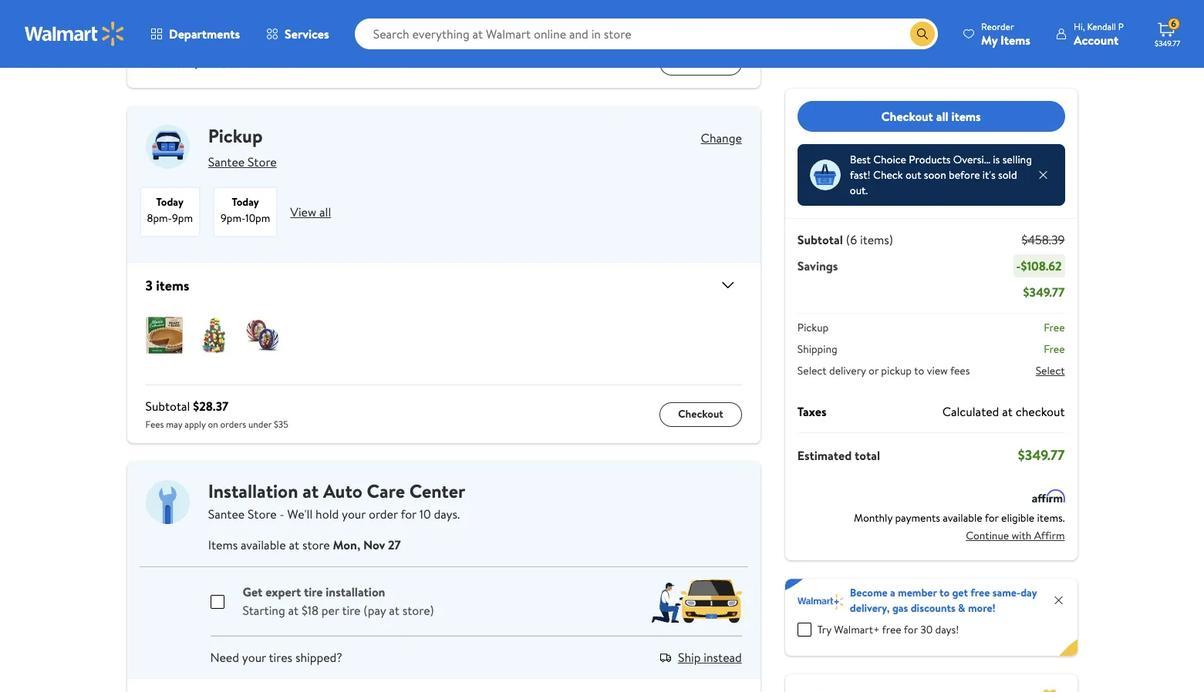 Task type: locate. For each thing, give the bounding box(es) containing it.
store
[[302, 537, 330, 554]]

subtotal up the savings
[[798, 231, 843, 248]]

subtotal for (6 items)
[[798, 231, 843, 248]]

to left get
[[940, 586, 950, 601]]

1 horizontal spatial today
[[232, 194, 259, 210]]

$458.39
[[1022, 231, 1065, 248]]

hi, kendall p account
[[1074, 20, 1124, 48]]

0 vertical spatial santee
[[208, 153, 245, 170]]

$349.77 down the 6
[[1155, 38, 1181, 49]]

all inside button
[[936, 108, 949, 125]]

tire up the $18
[[304, 584, 323, 601]]

banner
[[785, 579, 1077, 657]]

0 horizontal spatial items
[[156, 276, 189, 295]]

1 vertical spatial subtotal
[[798, 231, 843, 248]]

0 vertical spatial items
[[952, 108, 981, 125]]

Search search field
[[355, 19, 938, 49]]

1 vertical spatial store
[[248, 506, 277, 523]]

all for view
[[319, 204, 331, 221]]

1 free from the top
[[1044, 320, 1065, 336]]

checkout button for $258.99
[[660, 51, 742, 76]]

0 horizontal spatial your
[[242, 650, 266, 667]]

1 vertical spatial checkout
[[882, 108, 933, 125]]

calculated
[[943, 404, 999, 420]]

2 free from the top
[[1044, 342, 1065, 357]]

10
[[420, 506, 431, 523]]

0 horizontal spatial items
[[208, 537, 238, 554]]

departments
[[169, 25, 240, 42]]

0 vertical spatial pickup
[[208, 123, 263, 149]]

0 vertical spatial checkout button
[[660, 51, 742, 76]]

0 horizontal spatial free
[[882, 623, 902, 638]]

items inside button
[[952, 108, 981, 125]]

get
[[243, 584, 263, 601]]

checkout for $258.99
[[678, 56, 724, 71]]

items inside reorder my items
[[1001, 31, 1031, 48]]

more!
[[968, 601, 996, 616]]

sold
[[998, 167, 1017, 183]]

0 horizontal spatial all
[[319, 204, 331, 221]]

1 horizontal spatial select
[[1036, 363, 1065, 379]]

all
[[936, 108, 949, 125], [319, 204, 331, 221]]

reorder my items
[[981, 20, 1031, 48]]

0 horizontal spatial tire
[[304, 584, 323, 601]]

free for pickup
[[1044, 320, 1065, 336]]

None checkbox
[[210, 586, 224, 599]]

1 horizontal spatial available
[[943, 511, 983, 526]]

checkout inside button
[[882, 108, 933, 125]]

checkout button for $28.37
[[660, 402, 742, 427]]

your
[[342, 506, 366, 523], [242, 650, 266, 667]]

at left checkout
[[1002, 404, 1013, 420]]

0 vertical spatial store
[[248, 153, 277, 170]]

to left view on the right of the page
[[914, 363, 925, 379]]

for left 30
[[904, 623, 918, 638]]

1 horizontal spatial -
[[1016, 258, 1021, 275]]

fees
[[950, 363, 970, 379]]

subtotal
[[145, 55, 190, 72], [798, 231, 843, 248], [145, 398, 190, 415]]

today inside today 8pm-9pm
[[156, 194, 184, 210]]

items)
[[860, 231, 893, 248]]

soon
[[924, 167, 946, 183]]

instead
[[704, 650, 742, 667]]

today 8pm-9pm
[[147, 194, 193, 226]]

1 vertical spatial santee
[[208, 506, 245, 523]]

walmart+
[[834, 623, 880, 638]]

1 horizontal spatial items
[[952, 108, 981, 125]]

monthly payments available for eligible items. continue with affirm
[[854, 511, 1065, 544]]

0 horizontal spatial pickup
[[208, 123, 263, 149]]

view all items image
[[713, 276, 737, 295]]

select down shipping
[[798, 363, 827, 379]]

get expert tire installation, starting at $18 per tire (pay at store), page will refresh upon selection element
[[210, 584, 434, 620]]

1 vertical spatial all
[[319, 204, 331, 221]]

for up the 'continue'
[[985, 511, 999, 526]]

1 horizontal spatial your
[[342, 506, 366, 523]]

1 vertical spatial your
[[242, 650, 266, 667]]

per
[[322, 603, 339, 620]]

free
[[971, 586, 990, 601], [882, 623, 902, 638]]

all up products
[[936, 108, 949, 125]]

1 horizontal spatial free
[[971, 586, 990, 601]]

days.
[[434, 506, 460, 523]]

apply
[[185, 418, 206, 431]]

1 vertical spatial $349.77
[[1023, 284, 1065, 301]]

2 store from the top
[[248, 506, 277, 523]]

2 horizontal spatial for
[[985, 511, 999, 526]]

subtotal inside subtotal $28.37 fees may apply on orders under $35
[[145, 398, 190, 415]]

a
[[890, 586, 896, 601]]

gifting image
[[1040, 691, 1059, 693]]

2 vertical spatial $349.77
[[1018, 446, 1065, 465]]

1 today from the left
[[156, 194, 184, 210]]

it's
[[983, 167, 996, 183]]

for inside banner
[[904, 623, 918, 638]]

2 vertical spatial checkout
[[678, 407, 724, 422]]

to inside become a member to get free same-day delivery, gas discounts & more!
[[940, 586, 950, 601]]

services
[[285, 25, 329, 42]]

at
[[1002, 404, 1013, 420], [303, 478, 319, 505], [289, 537, 299, 554], [288, 603, 299, 620], [389, 603, 400, 620]]

store down installation
[[248, 506, 277, 523]]

free
[[1044, 320, 1065, 336], [1044, 342, 1065, 357]]

items up 'oversi...' on the top of the page
[[952, 108, 981, 125]]

3 items
[[145, 276, 189, 295]]

items right 3
[[156, 276, 189, 295]]

subtotal down the departments dropdown button
[[145, 55, 190, 72]]

view
[[290, 204, 317, 221]]

santee down installation
[[208, 506, 245, 523]]

today up 8pm-
[[156, 194, 184, 210]]

store up today 9pm-10pm
[[248, 153, 277, 170]]

ship
[[678, 650, 701, 667]]

free down gas
[[882, 623, 902, 638]]

1 vertical spatial checkout button
[[660, 402, 742, 427]]

items.
[[1037, 511, 1065, 526]]

items down installation
[[208, 537, 238, 554]]

checkout button
[[660, 51, 742, 76], [660, 402, 742, 427]]

$349.77 up affirm image
[[1018, 446, 1065, 465]]

items available at store mon, nov 27
[[208, 537, 401, 554]]

$35
[[274, 418, 288, 431]]

free right get
[[971, 586, 990, 601]]

1 vertical spatial available
[[241, 537, 286, 554]]

out
[[906, 167, 922, 183]]

items right my
[[1001, 31, 1031, 48]]

0 vertical spatial items
[[1001, 31, 1031, 48]]

0 horizontal spatial for
[[401, 506, 417, 523]]

continue
[[966, 528, 1009, 544]]

ship instead
[[678, 650, 742, 667]]

0 vertical spatial all
[[936, 108, 949, 125]]

select up checkout
[[1036, 363, 1065, 379]]

1 horizontal spatial tire
[[342, 603, 361, 620]]

change
[[701, 130, 742, 147]]

ship instead button
[[678, 650, 742, 667]]

nov
[[363, 537, 385, 554]]

Try Walmart+ free for 30 days! checkbox
[[798, 623, 811, 637]]

2 today from the left
[[232, 194, 259, 210]]

0 horizontal spatial to
[[914, 363, 925, 379]]

2 vertical spatial subtotal
[[145, 398, 190, 415]]

2 select from the left
[[1036, 363, 1065, 379]]

subtotal up may
[[145, 398, 190, 415]]

0 vertical spatial free
[[971, 586, 990, 601]]

savings
[[798, 258, 838, 275]]

today inside today 9pm-10pm
[[232, 194, 259, 210]]

2 santee from the top
[[208, 506, 245, 523]]

for inside monthly payments available for eligible items. continue with affirm
[[985, 511, 999, 526]]

checkout all items button
[[798, 101, 1065, 132]]

fulfillment logo image
[[145, 481, 190, 525]]

1 horizontal spatial all
[[936, 108, 949, 125]]

become
[[850, 586, 888, 601]]

santee up today 9pm-10pm
[[208, 153, 245, 170]]

starting
[[243, 603, 285, 620]]

1 vertical spatial free
[[1044, 342, 1065, 357]]

sam's choice butter christmas cookies, 12 oz with addon services image
[[244, 317, 281, 354]]

store
[[248, 153, 277, 170], [248, 506, 277, 523]]

available up the 'continue'
[[943, 511, 983, 526]]

same-
[[993, 586, 1021, 601]]

$108.62
[[1021, 258, 1062, 275]]

tires
[[269, 650, 292, 667]]

1 store from the top
[[248, 153, 277, 170]]

$349.77 down $108.62
[[1023, 284, 1065, 301]]

today up 10pm on the top left of page
[[232, 194, 259, 210]]

0 horizontal spatial -
[[280, 506, 284, 523]]

at left store
[[289, 537, 299, 554]]

at up we'll
[[303, 478, 319, 505]]

1 vertical spatial pickup
[[798, 320, 829, 336]]

today for 9pm
[[156, 194, 184, 210]]

your inside installation at auto care center santee store - we'll hold your order for 10 days.
[[342, 506, 366, 523]]

search icon image
[[917, 28, 929, 40]]

out.
[[850, 183, 868, 198]]

none checkbox inside get expert tire installation, starting at $18 per tire (pay at store), page will refresh upon selection element
[[210, 586, 224, 599]]

subtotal for $258.99
[[145, 55, 190, 72]]

for left '10'
[[401, 506, 417, 523]]

on
[[208, 418, 218, 431]]

0 vertical spatial -
[[1016, 258, 1021, 275]]

all right view
[[319, 204, 331, 221]]

order
[[369, 506, 398, 523]]

available up get on the left of page
[[241, 537, 286, 554]]

best choice products oversi... is selling fast! check out soon before it's sold out.
[[850, 152, 1032, 198]]

0 horizontal spatial select
[[798, 363, 827, 379]]

0 vertical spatial available
[[943, 511, 983, 526]]

0 vertical spatial free
[[1044, 320, 1065, 336]]

available
[[943, 511, 983, 526], [241, 537, 286, 554]]

1 horizontal spatial to
[[940, 586, 950, 601]]

today for 10pm
[[232, 194, 259, 210]]

fees
[[145, 418, 164, 431]]

care
[[367, 478, 405, 505]]

10pm
[[245, 211, 270, 226]]

tire down installation
[[342, 603, 361, 620]]

tire
[[304, 584, 323, 601], [342, 603, 361, 620]]

1 checkout button from the top
[[660, 51, 742, 76]]

your left the tires
[[242, 650, 266, 667]]

(6
[[846, 231, 857, 248]]

we'll
[[287, 506, 313, 523]]

1 horizontal spatial for
[[904, 623, 918, 638]]

-
[[1016, 258, 1021, 275], [280, 506, 284, 523]]

santee inside button
[[208, 153, 245, 170]]

melissa & doug wooden building blocks set - 100 blocks in 4 colors and 9 shapes - fsc-certified materials with addon services image
[[195, 317, 232, 354]]

2 checkout button from the top
[[660, 402, 742, 427]]

select for select delivery or pickup to view fees
[[798, 363, 827, 379]]

0 horizontal spatial today
[[156, 194, 184, 210]]

your down auto
[[342, 506, 366, 523]]

0 vertical spatial checkout
[[678, 56, 724, 71]]

santee
[[208, 153, 245, 170], [208, 506, 245, 523]]

1 santee from the top
[[208, 153, 245, 170]]

1 vertical spatial items
[[208, 537, 238, 554]]

1 vertical spatial -
[[280, 506, 284, 523]]

1 vertical spatial to
[[940, 586, 950, 601]]

get
[[952, 586, 968, 601]]

items
[[952, 108, 981, 125], [156, 276, 189, 295]]

try
[[818, 623, 832, 638]]

pickup up shipping
[[798, 320, 829, 336]]

&
[[958, 601, 966, 616]]

pickup up santee store at the left top
[[208, 123, 263, 149]]

affirm
[[1034, 528, 1065, 544]]

1 select from the left
[[798, 363, 827, 379]]

select button
[[1036, 363, 1065, 379]]

1 horizontal spatial items
[[1001, 31, 1031, 48]]

0 vertical spatial subtotal
[[145, 55, 190, 72]]

need
[[210, 650, 239, 667]]

try walmart+ free for 30 days!
[[818, 623, 959, 638]]

monthly
[[854, 511, 893, 526]]

0 vertical spatial your
[[342, 506, 366, 523]]



Task type: describe. For each thing, give the bounding box(es) containing it.
is
[[993, 152, 1000, 167]]

estimated
[[798, 447, 852, 464]]

selling
[[1003, 152, 1032, 167]]

may
[[166, 418, 182, 431]]

(pay
[[364, 603, 386, 620]]

shipped?
[[295, 650, 342, 667]]

mon,
[[333, 537, 360, 554]]

free for shipping
[[1044, 342, 1065, 357]]

free inside become a member to get free same-day delivery, gas discounts & more!
[[971, 586, 990, 601]]

become a member to get free same-day delivery, gas discounts & more!
[[850, 586, 1037, 616]]

installation at auto care center santee store - we'll hold your order for 10 days.
[[208, 478, 465, 523]]

close walmart plus section image
[[1053, 595, 1065, 607]]

at inside installation at auto care center santee store - we'll hold your order for 10 days.
[[303, 478, 319, 505]]

eligible
[[1001, 511, 1035, 526]]

subtotal $28.37 fees may apply on orders under $35
[[145, 398, 288, 431]]

checkout for $28.37
[[678, 407, 724, 422]]

expert
[[266, 584, 301, 601]]

gas
[[893, 601, 908, 616]]

member
[[898, 586, 937, 601]]

0 vertical spatial tire
[[304, 584, 323, 601]]

before
[[949, 167, 980, 183]]

available inside monthly payments available for eligible items. continue with affirm
[[943, 511, 983, 526]]

3
[[145, 276, 153, 295]]

products
[[909, 152, 951, 167]]

subtotal (6 items)
[[798, 231, 893, 248]]

0 vertical spatial to
[[914, 363, 925, 379]]

1 vertical spatial tire
[[342, 603, 361, 620]]

1 vertical spatial free
[[882, 623, 902, 638]]

center
[[409, 478, 465, 505]]

day
[[1021, 586, 1037, 601]]

select delivery or pickup to view fees
[[798, 363, 970, 379]]

santee inside installation at auto care center santee store - we'll hold your order for 10 days.
[[208, 506, 245, 523]]

view all button
[[290, 204, 331, 221]]

my
[[981, 31, 998, 48]]

oversi...
[[953, 152, 991, 167]]

services button
[[253, 15, 342, 52]]

reorder
[[981, 20, 1014, 33]]

departments button
[[137, 15, 253, 52]]

kendall
[[1087, 20, 1116, 33]]

9pm
[[172, 211, 193, 226]]

change button
[[701, 130, 742, 147]]

estimated total
[[798, 447, 880, 464]]

check
[[873, 167, 903, 183]]

store inside installation at auto care center santee store - we'll hold your order for 10 days.
[[248, 506, 277, 523]]

27
[[388, 537, 401, 554]]

delivery,
[[850, 601, 890, 616]]

0 vertical spatial $349.77
[[1155, 38, 1181, 49]]

$28.37
[[193, 398, 228, 415]]

delivery
[[829, 363, 866, 379]]

30
[[921, 623, 933, 638]]

santee store button
[[208, 150, 277, 174]]

shipping
[[798, 342, 838, 357]]

for for monthly payments available for eligible items. continue with affirm
[[985, 511, 999, 526]]

with
[[1012, 528, 1032, 544]]

walmart image
[[25, 22, 125, 46]]

days!
[[935, 623, 959, 638]]

installation
[[208, 478, 298, 505]]

or
[[869, 363, 879, 379]]

$258.99
[[193, 55, 236, 72]]

checkout
[[1016, 404, 1065, 420]]

hold
[[316, 506, 339, 523]]

hi,
[[1074, 20, 1085, 33]]

pickup
[[881, 363, 912, 379]]

choice
[[873, 152, 906, 167]]

best
[[850, 152, 871, 167]]

at left the $18
[[288, 603, 299, 620]]

Walmart Site-Wide search field
[[355, 19, 938, 49]]

less than x qty image
[[810, 160, 841, 191]]

- inside installation at auto care center santee store - we'll hold your order for 10 days.
[[280, 506, 284, 523]]

store inside button
[[248, 153, 277, 170]]

orders
[[220, 418, 246, 431]]

all for checkout
[[936, 108, 949, 125]]

$18
[[302, 603, 319, 620]]

6
[[1171, 17, 1177, 30]]

for for try walmart+ free for 30 days!
[[904, 623, 918, 638]]

view all
[[290, 204, 331, 221]]

calculated at checkout
[[943, 404, 1065, 420]]

walmart plus image
[[798, 595, 844, 610]]

at right (pay
[[389, 603, 400, 620]]

marie callender's pumpkin pie, 36 oz (frozen) with addon services image
[[145, 317, 182, 354]]

select for "select" button
[[1036, 363, 1065, 379]]

for inside installation at auto care center santee store - we'll hold your order for 10 days.
[[401, 506, 417, 523]]

under
[[248, 418, 272, 431]]

account
[[1074, 31, 1119, 48]]

affirm image
[[1032, 490, 1065, 503]]

today 9pm-10pm
[[221, 194, 270, 226]]

installation
[[326, 584, 385, 601]]

1 vertical spatial items
[[156, 276, 189, 295]]

-$108.62
[[1016, 258, 1062, 275]]

close nudge image
[[1037, 169, 1050, 181]]

banner containing become a member to get free same-day delivery, gas discounts & more!
[[785, 579, 1077, 657]]

taxes
[[798, 404, 827, 420]]

payments
[[895, 511, 940, 526]]

8pm-
[[147, 211, 172, 226]]

checkout all items
[[882, 108, 981, 125]]

need your tires shipped?
[[210, 650, 342, 667]]

0 horizontal spatial available
[[241, 537, 286, 554]]

1 horizontal spatial pickup
[[798, 320, 829, 336]]



Task type: vqa. For each thing, say whether or not it's contained in the screenshot.
bottom Booster
no



